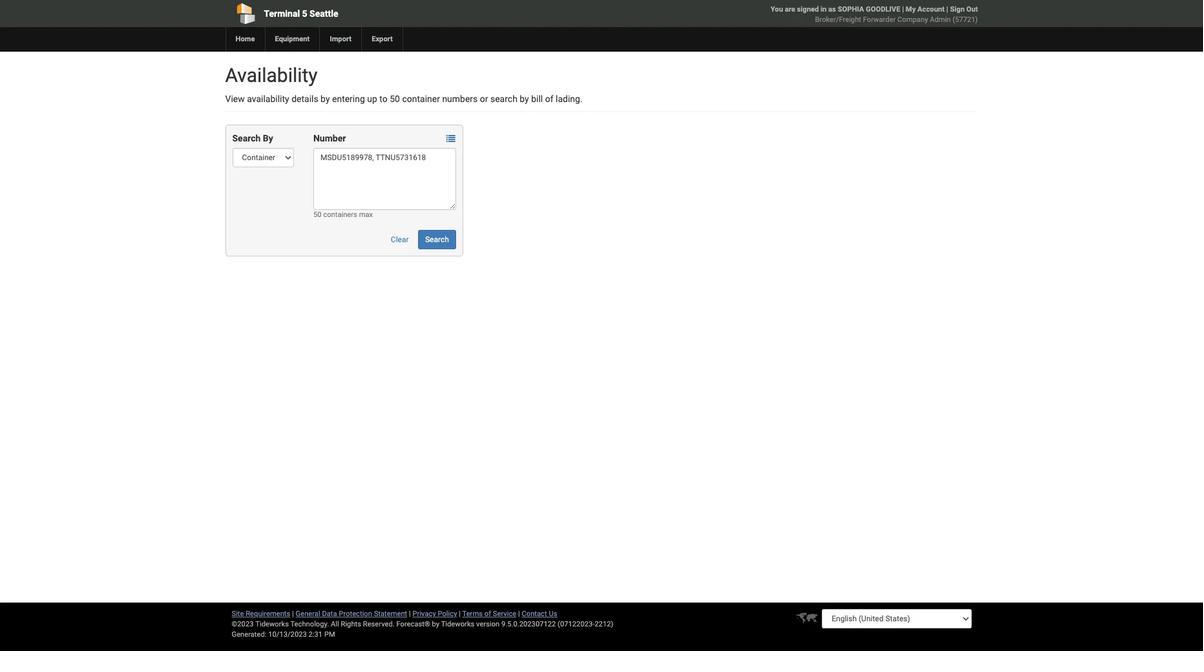 Task type: vqa. For each thing, say whether or not it's contained in the screenshot.
nearby
no



Task type: describe. For each thing, give the bounding box(es) containing it.
terminal 5 seattle link
[[225, 0, 528, 27]]

terms
[[463, 610, 483, 619]]

home link
[[225, 27, 265, 52]]

privacy
[[413, 610, 436, 619]]

general data protection statement link
[[296, 610, 407, 619]]

bill
[[532, 94, 543, 104]]

in
[[821, 5, 827, 14]]

max
[[359, 211, 373, 219]]

site requirements | general data protection statement | privacy policy | terms of service | contact us ©2023 tideworks technology. all rights reserved. forecast® by tideworks version 9.5.0.202307122 (07122023-2212) generated: 10/13/2023 2:31 pm
[[232, 610, 614, 639]]

rights
[[341, 621, 361, 629]]

(07122023-
[[558, 621, 595, 629]]

| up the 'tideworks'
[[459, 610, 461, 619]]

admin
[[930, 16, 951, 24]]

requirements
[[246, 610, 290, 619]]

| up the 9.5.0.202307122
[[518, 610, 520, 619]]

show list image
[[447, 135, 456, 144]]

view availability details by entering up to 50 container numbers or search by bill of lading.
[[225, 94, 583, 104]]

2 horizontal spatial by
[[520, 94, 529, 104]]

version
[[477, 621, 500, 629]]

sign
[[951, 5, 965, 14]]

terms of service link
[[463, 610, 517, 619]]

entering
[[332, 94, 365, 104]]

| left the general on the left bottom of the page
[[292, 610, 294, 619]]

2:31
[[309, 631, 323, 639]]

terminal 5 seattle
[[264, 8, 338, 19]]

signed
[[797, 5, 819, 14]]

statement
[[374, 610, 407, 619]]

generated:
[[232, 631, 267, 639]]

general
[[296, 610, 320, 619]]

all
[[331, 621, 339, 629]]

import
[[330, 35, 352, 43]]

are
[[785, 5, 796, 14]]

tideworks
[[441, 621, 475, 629]]

seattle
[[310, 8, 338, 19]]

my account link
[[906, 5, 945, 14]]

goodlive
[[866, 5, 901, 14]]

as
[[829, 5, 836, 14]]

clear button
[[384, 230, 416, 250]]

company
[[898, 16, 929, 24]]

search for search by
[[232, 133, 261, 144]]

2212)
[[595, 621, 614, 629]]

site requirements link
[[232, 610, 290, 619]]

by
[[263, 133, 273, 144]]

number
[[314, 133, 346, 144]]

up
[[367, 94, 377, 104]]

availability
[[225, 64, 318, 87]]

out
[[967, 5, 978, 14]]

5
[[302, 8, 307, 19]]

details
[[292, 94, 318, 104]]

terminal
[[264, 8, 300, 19]]

by inside site requirements | general data protection statement | privacy policy | terms of service | contact us ©2023 tideworks technology. all rights reserved. forecast® by tideworks version 9.5.0.202307122 (07122023-2212) generated: 10/13/2023 2:31 pm
[[432, 621, 440, 629]]

my
[[906, 5, 916, 14]]

50 containers max
[[314, 211, 373, 219]]



Task type: locate. For each thing, give the bounding box(es) containing it.
broker/freight
[[816, 16, 862, 24]]

1 horizontal spatial search
[[425, 235, 449, 244]]

data
[[322, 610, 337, 619]]

contact
[[522, 610, 547, 619]]

by down privacy policy link on the left bottom
[[432, 621, 440, 629]]

of up version
[[485, 610, 491, 619]]

site
[[232, 610, 244, 619]]

0 horizontal spatial by
[[321, 94, 330, 104]]

50
[[390, 94, 400, 104], [314, 211, 322, 219]]

©2023 tideworks
[[232, 621, 289, 629]]

reserved.
[[363, 621, 395, 629]]

search
[[232, 133, 261, 144], [425, 235, 449, 244]]

| up forecast® at the bottom left
[[409, 610, 411, 619]]

service
[[493, 610, 517, 619]]

equipment
[[275, 35, 310, 43]]

containers
[[323, 211, 357, 219]]

policy
[[438, 610, 457, 619]]

or
[[480, 94, 488, 104]]

0 horizontal spatial search
[[232, 133, 261, 144]]

by
[[321, 94, 330, 104], [520, 94, 529, 104], [432, 621, 440, 629]]

0 vertical spatial 50
[[390, 94, 400, 104]]

numbers
[[442, 94, 478, 104]]

container
[[402, 94, 440, 104]]

pm
[[324, 631, 335, 639]]

to
[[380, 94, 388, 104]]

9.5.0.202307122
[[502, 621, 556, 629]]

Number text field
[[314, 148, 456, 210]]

search right the clear
[[425, 235, 449, 244]]

sign out link
[[951, 5, 978, 14]]

account
[[918, 5, 945, 14]]

of
[[545, 94, 554, 104], [485, 610, 491, 619]]

search by
[[232, 133, 273, 144]]

1 horizontal spatial 50
[[390, 94, 400, 104]]

1 horizontal spatial by
[[432, 621, 440, 629]]

of right bill
[[545, 94, 554, 104]]

search for search
[[425, 235, 449, 244]]

privacy policy link
[[413, 610, 457, 619]]

contact us link
[[522, 610, 558, 619]]

equipment link
[[265, 27, 320, 52]]

import link
[[320, 27, 361, 52]]

search button
[[418, 230, 456, 250]]

0 horizontal spatial 50
[[314, 211, 322, 219]]

by right details
[[321, 94, 330, 104]]

50 right to
[[390, 94, 400, 104]]

10/13/2023
[[268, 631, 307, 639]]

| left sign
[[947, 5, 949, 14]]

|
[[903, 5, 904, 14], [947, 5, 949, 14], [292, 610, 294, 619], [409, 610, 411, 619], [459, 610, 461, 619], [518, 610, 520, 619]]

availability
[[247, 94, 289, 104]]

search left 'by'
[[232, 133, 261, 144]]

0 vertical spatial of
[[545, 94, 554, 104]]

50 left containers
[[314, 211, 322, 219]]

export
[[372, 35, 393, 43]]

us
[[549, 610, 558, 619]]

you are signed in as sophia goodlive | my account | sign out broker/freight forwarder company admin (57721)
[[771, 5, 978, 24]]

search inside button
[[425, 235, 449, 244]]

view
[[225, 94, 245, 104]]

clear
[[391, 235, 409, 244]]

1 vertical spatial search
[[425, 235, 449, 244]]

technology.
[[291, 621, 329, 629]]

0 horizontal spatial of
[[485, 610, 491, 619]]

search
[[491, 94, 518, 104]]

| left the my
[[903, 5, 904, 14]]

1 vertical spatial 50
[[314, 211, 322, 219]]

forecast®
[[397, 621, 430, 629]]

(57721)
[[953, 16, 978, 24]]

1 horizontal spatial of
[[545, 94, 554, 104]]

by left bill
[[520, 94, 529, 104]]

1 vertical spatial of
[[485, 610, 491, 619]]

of inside site requirements | general data protection statement | privacy policy | terms of service | contact us ©2023 tideworks technology. all rights reserved. forecast® by tideworks version 9.5.0.202307122 (07122023-2212) generated: 10/13/2023 2:31 pm
[[485, 610, 491, 619]]

forwarder
[[864, 16, 896, 24]]

home
[[236, 35, 255, 43]]

lading.
[[556, 94, 583, 104]]

0 vertical spatial search
[[232, 133, 261, 144]]

export link
[[361, 27, 403, 52]]

protection
[[339, 610, 372, 619]]

you
[[771, 5, 783, 14]]

sophia
[[838, 5, 865, 14]]



